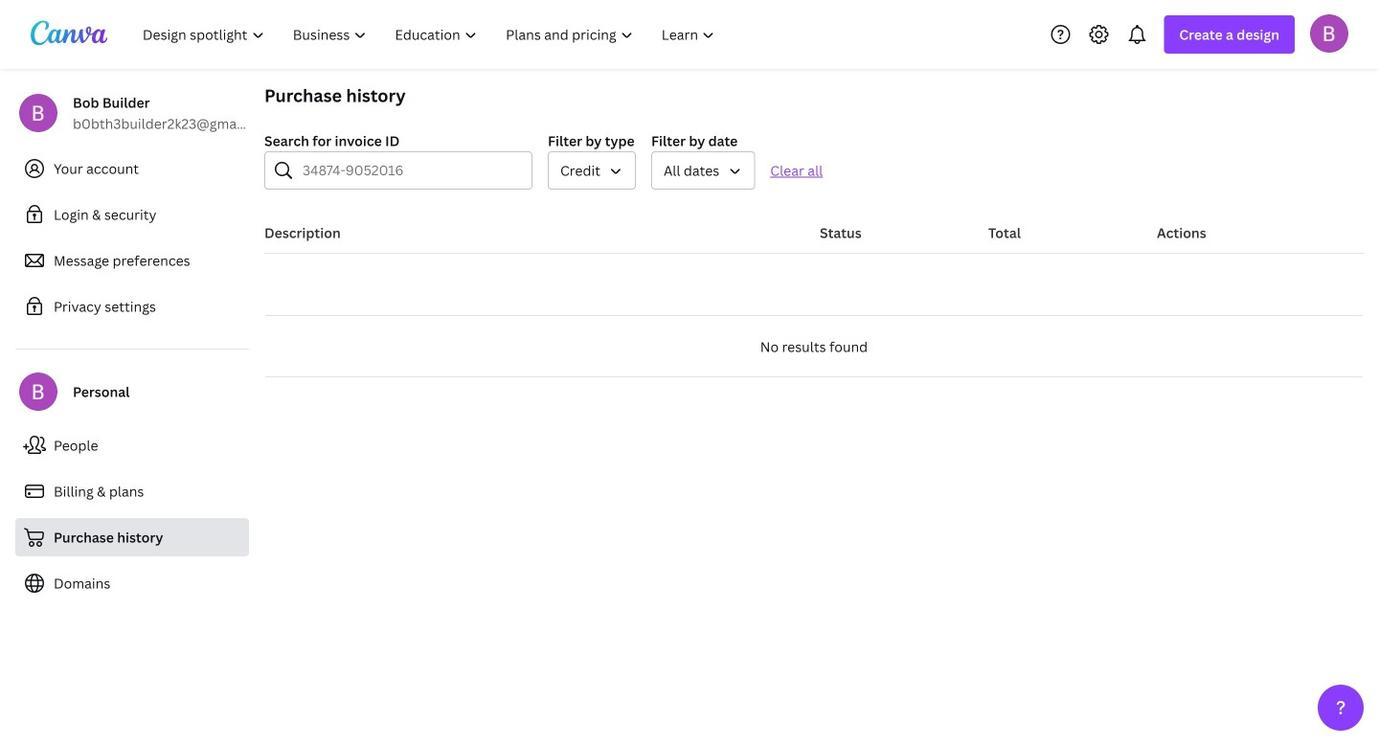 Task type: locate. For each thing, give the bounding box(es) containing it.
None button
[[548, 151, 636, 190], [651, 151, 755, 190], [548, 151, 636, 190], [651, 151, 755, 190]]

34874-9052016 text field
[[303, 152, 520, 189]]



Task type: vqa. For each thing, say whether or not it's contained in the screenshot.
Designs
no



Task type: describe. For each thing, give the bounding box(es) containing it.
top level navigation element
[[130, 15, 731, 54]]

bob builder image
[[1310, 14, 1349, 52]]



